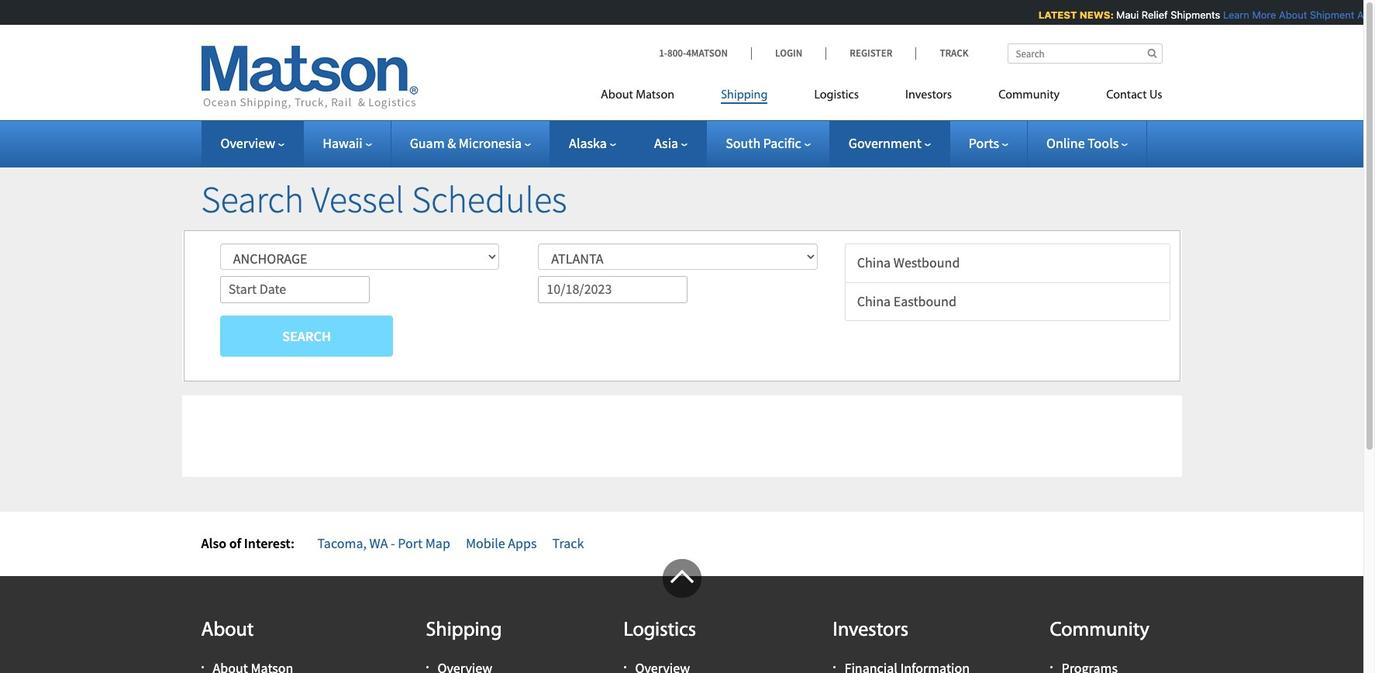 Task type: describe. For each thing, give the bounding box(es) containing it.
investors inside footer
[[833, 620, 909, 641]]

contact
[[1107, 89, 1147, 102]]

tacoma, wa - port map
[[318, 534, 450, 552]]

wa
[[370, 534, 388, 552]]

0 vertical spatial about
[[1278, 9, 1306, 21]]

register
[[850, 47, 893, 60]]

800-
[[668, 47, 686, 60]]

south pacific link
[[726, 134, 811, 152]]

register link
[[826, 47, 916, 60]]

guam
[[410, 134, 445, 152]]

apps
[[508, 534, 537, 552]]

government link
[[849, 134, 931, 152]]

alaska link
[[569, 134, 616, 152]]

about matson link
[[601, 81, 698, 113]]

south
[[726, 134, 761, 152]]

4matson
[[686, 47, 728, 60]]

china westbound link
[[845, 243, 1171, 283]]

china westbound
[[857, 253, 960, 271]]

about for about matson
[[601, 89, 633, 102]]

shipment
[[1308, 9, 1353, 21]]

overview link
[[221, 134, 285, 152]]

us
[[1150, 89, 1163, 102]]

shipping inside footer
[[426, 620, 502, 641]]

map
[[425, 534, 450, 552]]

about for about
[[201, 620, 254, 641]]

search for search vessel schedules
[[201, 176, 304, 223]]

latest
[[1037, 9, 1076, 21]]

port
[[398, 534, 423, 552]]

1-800-4matson link
[[659, 47, 751, 60]]

Start date text field
[[220, 276, 370, 303]]

news:
[[1078, 9, 1112, 21]]

1 vertical spatial track link
[[553, 534, 584, 552]]

shipping inside 'link'
[[721, 89, 768, 102]]

eastbound
[[894, 292, 957, 310]]

backtop image
[[663, 559, 701, 598]]

china for china westbound
[[857, 253, 891, 271]]

tacoma,
[[318, 534, 367, 552]]

also
[[201, 534, 226, 552]]

community inside footer
[[1050, 620, 1150, 641]]

tacoma, wa - port map link
[[318, 534, 450, 552]]

mobile
[[466, 534, 505, 552]]

guam & micronesia link
[[410, 134, 531, 152]]

south pacific
[[726, 134, 802, 152]]

china for china eastbound
[[857, 292, 891, 310]]

login link
[[751, 47, 826, 60]]

vessel
[[312, 176, 404, 223]]

logistics inside footer
[[624, 620, 696, 641]]

online
[[1047, 134, 1085, 152]]

tools
[[1088, 134, 1119, 152]]

logistics inside top menu navigation
[[814, 89, 859, 102]]

blue matson logo with ocean, shipping, truck, rail and logistics written beneath it. image
[[201, 46, 418, 109]]

micronesia
[[459, 134, 522, 152]]

government
[[849, 134, 922, 152]]

logistics link
[[791, 81, 882, 113]]

also of interest:
[[201, 534, 295, 552]]

guam & micronesia
[[410, 134, 522, 152]]

china eastbound
[[857, 292, 957, 310]]

mobile apps
[[466, 534, 537, 552]]

1-800-4matson
[[659, 47, 728, 60]]

online tools
[[1047, 134, 1119, 152]]

china eastbound link
[[845, 282, 1171, 321]]

top menu navigation
[[601, 81, 1163, 113]]



Task type: locate. For each thing, give the bounding box(es) containing it.
logistics down register link
[[814, 89, 859, 102]]

matson
[[636, 89, 675, 102]]

pacific
[[764, 134, 802, 152]]

contact us
[[1107, 89, 1163, 102]]

schedules
[[412, 176, 567, 223]]

china left eastbound
[[857, 292, 891, 310]]

search vessel schedules
[[201, 176, 567, 223]]

1 horizontal spatial logistics
[[814, 89, 859, 102]]

learn more about shipment assis link
[[1222, 9, 1376, 21]]

china up 'china eastbound'
[[857, 253, 891, 271]]

track
[[940, 47, 969, 60], [553, 534, 584, 552]]

search for search
[[282, 327, 331, 345]]

asia link
[[654, 134, 688, 152]]

1 horizontal spatial shipping
[[721, 89, 768, 102]]

learn
[[1222, 9, 1248, 21]]

track link right apps
[[553, 534, 584, 552]]

search inside button
[[282, 327, 331, 345]]

shipments
[[1169, 9, 1219, 21]]

mobile apps link
[[466, 534, 537, 552]]

shipping link
[[698, 81, 791, 113]]

online tools link
[[1047, 134, 1128, 152]]

1 vertical spatial search
[[282, 327, 331, 345]]

0 vertical spatial track
[[940, 47, 969, 60]]

0 vertical spatial logistics
[[814, 89, 859, 102]]

1 vertical spatial china
[[857, 292, 891, 310]]

search down overview link
[[201, 176, 304, 223]]

community link
[[976, 81, 1083, 113]]

End date text field
[[538, 276, 688, 303]]

of
[[229, 534, 241, 552]]

1 vertical spatial logistics
[[624, 620, 696, 641]]

1 horizontal spatial track
[[940, 47, 969, 60]]

search button
[[220, 315, 393, 357]]

search
[[201, 176, 304, 223], [282, 327, 331, 345]]

asia
[[654, 134, 679, 152]]

0 vertical spatial investors
[[906, 89, 952, 102]]

latest news: maui relief shipments learn more about shipment assis
[[1037, 9, 1376, 21]]

westbound
[[894, 253, 960, 271]]

shipping
[[721, 89, 768, 102], [426, 620, 502, 641]]

about inside footer
[[201, 620, 254, 641]]

Search search field
[[1008, 43, 1163, 64]]

assis
[[1356, 9, 1376, 21]]

track up investors link
[[940, 47, 969, 60]]

1 horizontal spatial about
[[601, 89, 633, 102]]

hawaii link
[[323, 134, 372, 152]]

1-
[[659, 47, 668, 60]]

-
[[391, 534, 395, 552]]

about
[[1278, 9, 1306, 21], [601, 89, 633, 102], [201, 620, 254, 641]]

logistics
[[814, 89, 859, 102], [624, 620, 696, 641]]

1 china from the top
[[857, 253, 891, 271]]

about matson
[[601, 89, 675, 102]]

ports link
[[969, 134, 1009, 152]]

investors
[[906, 89, 952, 102], [833, 620, 909, 641]]

community
[[999, 89, 1060, 102], [1050, 620, 1150, 641]]

track link up investors link
[[916, 47, 969, 60]]

relief
[[1140, 9, 1166, 21]]

ports
[[969, 134, 999, 152]]

maui
[[1115, 9, 1137, 21]]

0 horizontal spatial track link
[[553, 534, 584, 552]]

0 horizontal spatial logistics
[[624, 620, 696, 641]]

alaska
[[569, 134, 607, 152]]

community inside community link
[[999, 89, 1060, 102]]

1 vertical spatial investors
[[833, 620, 909, 641]]

0 horizontal spatial about
[[201, 620, 254, 641]]

1 vertical spatial community
[[1050, 620, 1150, 641]]

1 horizontal spatial track link
[[916, 47, 969, 60]]

footer containing about
[[0, 559, 1364, 673]]

more
[[1251, 9, 1275, 21]]

0 horizontal spatial track
[[553, 534, 584, 552]]

investors link
[[882, 81, 976, 113]]

1 vertical spatial about
[[601, 89, 633, 102]]

&
[[448, 134, 456, 152]]

0 horizontal spatial shipping
[[426, 620, 502, 641]]

0 vertical spatial track link
[[916, 47, 969, 60]]

search image
[[1148, 48, 1157, 58]]

track for topmost track link
[[940, 47, 969, 60]]

1 vertical spatial shipping
[[426, 620, 502, 641]]

0 vertical spatial search
[[201, 176, 304, 223]]

overview
[[221, 134, 275, 152]]

investors inside top menu navigation
[[906, 89, 952, 102]]

contact us link
[[1083, 81, 1163, 113]]

2 china from the top
[[857, 292, 891, 310]]

search down start date text box
[[282, 327, 331, 345]]

logistics down 'backtop' image
[[624, 620, 696, 641]]

china
[[857, 253, 891, 271], [857, 292, 891, 310]]

0 vertical spatial community
[[999, 89, 1060, 102]]

None search field
[[1008, 43, 1163, 64]]

track for the bottom track link
[[553, 534, 584, 552]]

track right apps
[[553, 534, 584, 552]]

interest:
[[244, 534, 295, 552]]

2 vertical spatial about
[[201, 620, 254, 641]]

0 vertical spatial china
[[857, 253, 891, 271]]

footer
[[0, 559, 1364, 673]]

login
[[775, 47, 803, 60]]

2 horizontal spatial about
[[1278, 9, 1306, 21]]

hawaii
[[323, 134, 363, 152]]

about inside about matson link
[[601, 89, 633, 102]]

1 vertical spatial track
[[553, 534, 584, 552]]

0 vertical spatial shipping
[[721, 89, 768, 102]]

track link
[[916, 47, 969, 60], [553, 534, 584, 552]]



Task type: vqa. For each thing, say whether or not it's contained in the screenshot.
Port
yes



